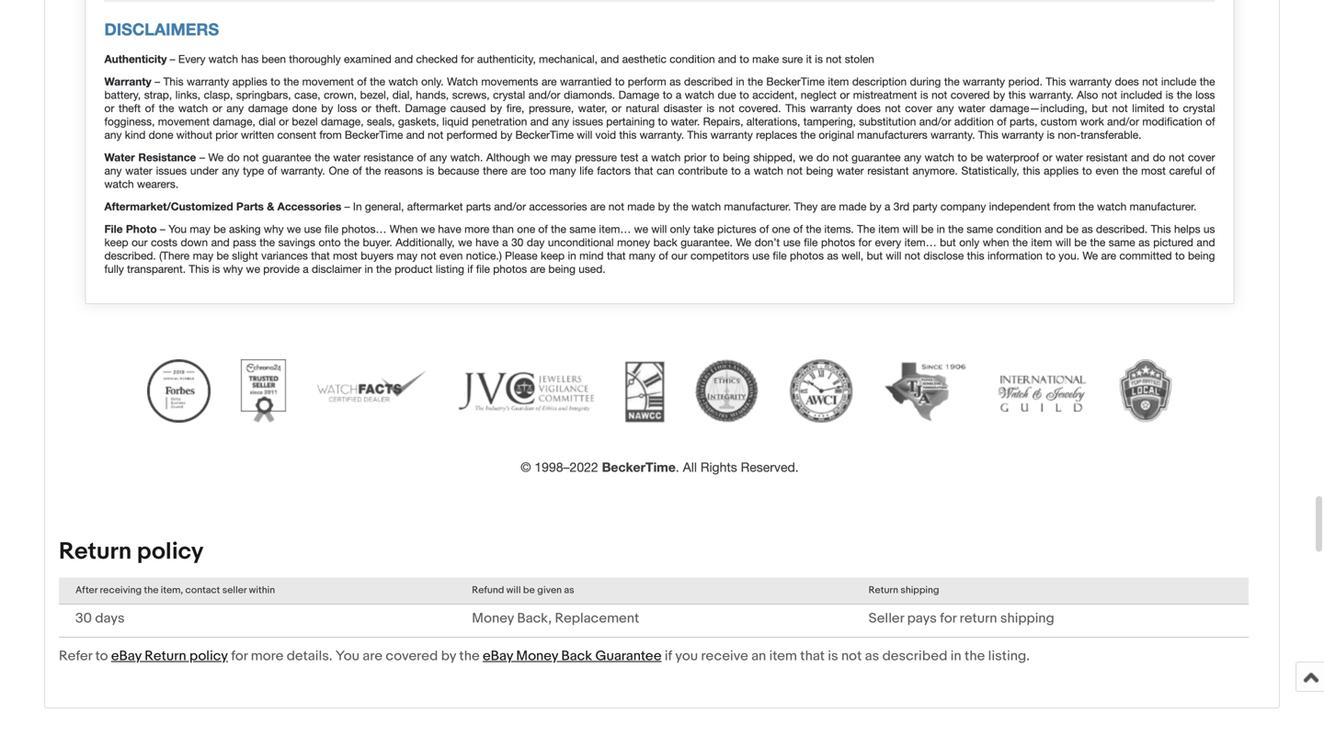 Task type: describe. For each thing, give the bounding box(es) containing it.
by
[[441, 648, 456, 665]]

will
[[506, 585, 521, 597]]

2 horizontal spatial the
[[964, 648, 985, 665]]

after
[[75, 585, 98, 597]]

seller
[[869, 610, 904, 627]]

refer to ebay return policy for more details. you are covered by the ebay money back guarantee if you receive an item that is not as described in the listing.
[[59, 648, 1030, 665]]

0 horizontal spatial for
[[231, 648, 248, 665]]

refund
[[472, 585, 504, 597]]

contact
[[185, 585, 220, 597]]

you
[[336, 648, 359, 665]]

2 vertical spatial return
[[145, 648, 186, 665]]

days
[[95, 610, 125, 627]]

back
[[561, 648, 592, 665]]

given
[[537, 585, 562, 597]]

1 ebay from the left
[[111, 648, 142, 665]]

1 vertical spatial as
[[865, 648, 879, 665]]

return shipping
[[869, 585, 939, 597]]

covered
[[386, 648, 438, 665]]

are
[[363, 648, 383, 665]]

details.
[[287, 648, 332, 665]]

more
[[251, 648, 284, 665]]

0 vertical spatial money
[[472, 610, 514, 627]]

1 horizontal spatial for
[[940, 610, 957, 627]]

item,
[[161, 585, 183, 597]]

you
[[675, 648, 698, 665]]

0 horizontal spatial shipping
[[901, 585, 939, 597]]

seller pays for return shipping
[[869, 610, 1054, 627]]

described
[[882, 648, 947, 665]]

refund will be given as
[[472, 585, 574, 597]]



Task type: locate. For each thing, give the bounding box(es) containing it.
0 horizontal spatial the
[[144, 585, 159, 597]]

return policy
[[59, 538, 204, 566]]

1 vertical spatial money
[[516, 648, 558, 665]]

for
[[940, 610, 957, 627], [231, 648, 248, 665]]

the left item,
[[144, 585, 159, 597]]

seller
[[222, 585, 247, 597]]

the right "in"
[[964, 648, 985, 665]]

ebay return policy link
[[111, 648, 228, 665]]

an
[[751, 648, 766, 665]]

as right given
[[564, 585, 574, 597]]

receive
[[701, 648, 748, 665]]

the right by
[[459, 648, 480, 665]]

return
[[960, 610, 997, 627]]

0 horizontal spatial return
[[59, 538, 132, 566]]

1 horizontal spatial money
[[516, 648, 558, 665]]

the
[[144, 585, 159, 597], [459, 648, 480, 665], [964, 648, 985, 665]]

pays
[[907, 610, 937, 627]]

return right to
[[145, 648, 186, 665]]

1 horizontal spatial return
[[145, 648, 186, 665]]

if
[[665, 648, 672, 665]]

return for return shipping
[[869, 585, 898, 597]]

after receiving the item, contact seller within
[[75, 585, 275, 597]]

receiving
[[100, 585, 142, 597]]

as
[[564, 585, 574, 597], [865, 648, 879, 665]]

not
[[841, 648, 862, 665]]

1 vertical spatial shipping
[[1000, 610, 1054, 627]]

be
[[523, 585, 535, 597]]

ebay
[[111, 648, 142, 665], [483, 648, 513, 665]]

1 vertical spatial for
[[231, 648, 248, 665]]

shipping up listing.
[[1000, 610, 1054, 627]]

listing.
[[988, 648, 1030, 665]]

0 horizontal spatial money
[[472, 610, 514, 627]]

0 vertical spatial shipping
[[901, 585, 939, 597]]

ebay money back guarantee link
[[483, 648, 662, 665]]

ebay right to
[[111, 648, 142, 665]]

return for return policy
[[59, 538, 132, 566]]

return up seller
[[869, 585, 898, 597]]

money
[[472, 610, 514, 627], [516, 648, 558, 665]]

0 vertical spatial as
[[564, 585, 574, 597]]

1 horizontal spatial ebay
[[483, 648, 513, 665]]

shipping up pays
[[901, 585, 939, 597]]

1 vertical spatial policy
[[189, 648, 228, 665]]

that
[[800, 648, 825, 665]]

replacement
[[555, 610, 639, 627]]

2 horizontal spatial return
[[869, 585, 898, 597]]

refer
[[59, 648, 92, 665]]

back,
[[517, 610, 552, 627]]

item
[[769, 648, 797, 665]]

0 vertical spatial return
[[59, 538, 132, 566]]

1 horizontal spatial the
[[459, 648, 480, 665]]

money down back,
[[516, 648, 558, 665]]

policy up item,
[[137, 538, 204, 566]]

1 vertical spatial return
[[869, 585, 898, 597]]

0 vertical spatial for
[[940, 610, 957, 627]]

1 horizontal spatial as
[[865, 648, 879, 665]]

policy left 'more'
[[189, 648, 228, 665]]

return up the after
[[59, 538, 132, 566]]

as right not
[[865, 648, 879, 665]]

shipping
[[901, 585, 939, 597], [1000, 610, 1054, 627]]

in
[[951, 648, 961, 665]]

return
[[59, 538, 132, 566], [869, 585, 898, 597], [145, 648, 186, 665]]

guarantee
[[595, 648, 662, 665]]

30 days
[[75, 610, 125, 627]]

is
[[828, 648, 838, 665]]

0 horizontal spatial ebay
[[111, 648, 142, 665]]

policy
[[137, 538, 204, 566], [189, 648, 228, 665]]

for right pays
[[940, 610, 957, 627]]

2 ebay from the left
[[483, 648, 513, 665]]

for left 'more'
[[231, 648, 248, 665]]

1 horizontal spatial shipping
[[1000, 610, 1054, 627]]

money down 'refund'
[[472, 610, 514, 627]]

0 horizontal spatial as
[[564, 585, 574, 597]]

30
[[75, 610, 92, 627]]

within
[[249, 585, 275, 597]]

0 vertical spatial policy
[[137, 538, 204, 566]]

ebay right by
[[483, 648, 513, 665]]

money back, replacement
[[472, 610, 639, 627]]

to
[[95, 648, 108, 665]]



Task type: vqa. For each thing, say whether or not it's contained in the screenshot.
cases
no



